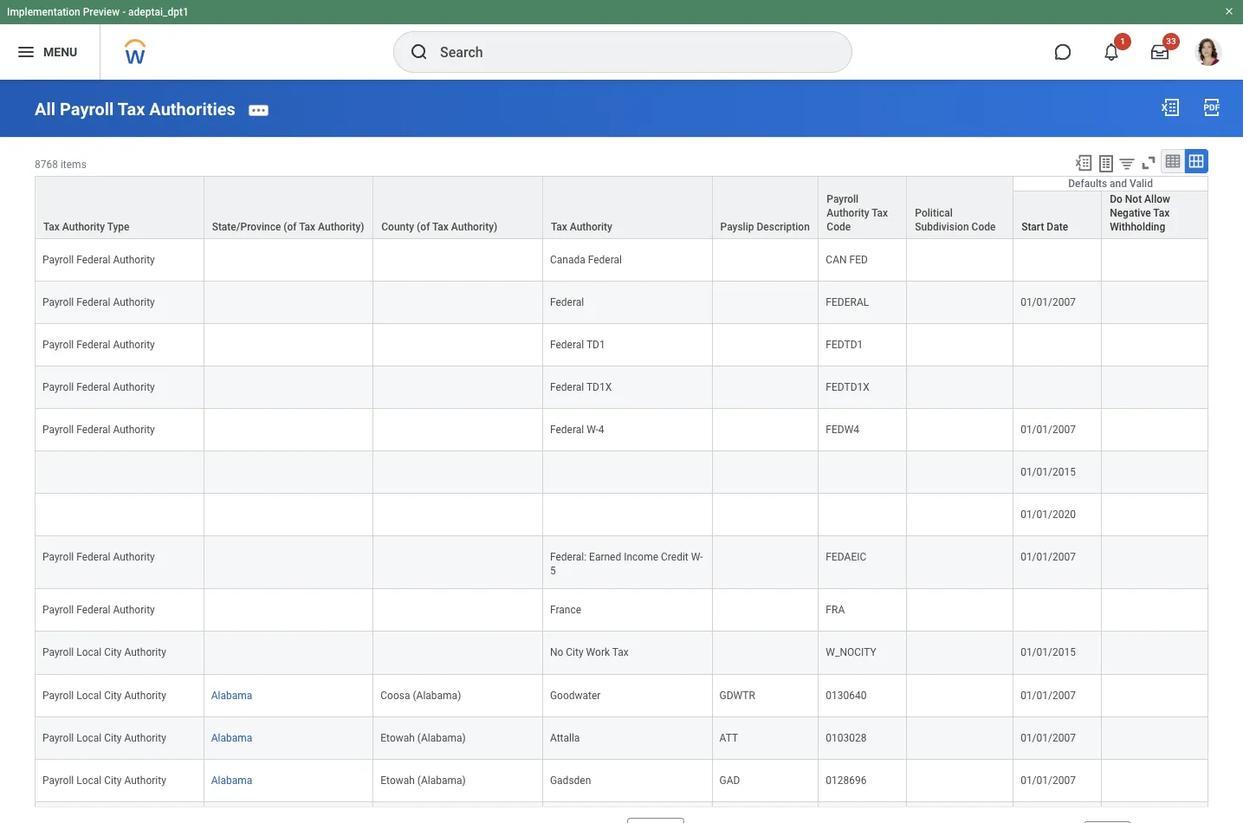 Task type: locate. For each thing, give the bounding box(es) containing it.
export to excel image
[[1161, 97, 1181, 118], [1075, 153, 1094, 172]]

coosa (alabama) element
[[381, 686, 461, 702]]

1 horizontal spatial authority)
[[451, 221, 498, 233]]

0 horizontal spatial (of
[[284, 221, 297, 233]]

2 authority) from the left
[[451, 221, 498, 233]]

1 vertical spatial alabama
[[211, 732, 252, 744]]

1 vertical spatial 01/01/2015
[[1021, 647, 1076, 659]]

tax down allow at right
[[1154, 207, 1170, 219]]

2 etowah (alabama) element from the top
[[381, 771, 466, 787]]

etowah (alabama) for gadsden
[[381, 774, 466, 787]]

tax authority
[[551, 221, 613, 233]]

0 horizontal spatial authority)
[[318, 221, 364, 233]]

gad
[[720, 774, 741, 787]]

9 row from the top
[[35, 590, 1209, 632]]

tax up canada on the top left
[[551, 221, 568, 233]]

do
[[1110, 193, 1123, 205]]

export to excel image left view printable version (pdf) icon
[[1161, 97, 1181, 118]]

1 row from the top
[[35, 176, 1209, 239]]

all payroll tax authorities element
[[35, 99, 236, 119]]

2 vertical spatial alabama
[[211, 774, 252, 787]]

expand table image
[[1188, 152, 1206, 170]]

4 payroll local city authority from the top
[[42, 774, 166, 787]]

0 vertical spatial etowah
[[381, 732, 415, 744]]

local
[[76, 647, 102, 659], [76, 690, 102, 702], [76, 732, 102, 744], [76, 774, 102, 787]]

01/01/2015 for 01/01/2015 row at the bottom of page
[[1021, 466, 1076, 479]]

0 vertical spatial alabama
[[211, 690, 252, 702]]

defaults and valid button
[[1014, 177, 1208, 191]]

Search Workday  search field
[[440, 33, 816, 71]]

local for gadsden
[[76, 774, 102, 787]]

attalla
[[550, 732, 580, 744]]

federal td1x
[[550, 381, 612, 394]]

tax inside "do not allow negative tax withholding"
[[1154, 207, 1170, 219]]

4 row from the top
[[35, 282, 1209, 324]]

13 row from the top
[[35, 760, 1209, 802]]

authority) right the county at the top left of page
[[451, 221, 498, 233]]

alabama link
[[211, 686, 252, 702], [211, 729, 252, 744], [211, 771, 252, 787]]

3 local from the top
[[76, 732, 102, 744]]

1 horizontal spatial w-
[[691, 551, 703, 564]]

authority) inside county (of tax authority) popup button
[[451, 221, 498, 233]]

notifications large image
[[1103, 43, 1121, 61]]

1 payroll federal authority from the top
[[42, 254, 155, 266]]

1 code from the left
[[827, 221, 851, 233]]

2 row from the top
[[35, 191, 1209, 239]]

all payroll tax authorities main content
[[0, 80, 1244, 823]]

w-
[[587, 424, 599, 436], [691, 551, 703, 564]]

6 01/01/2007 from the top
[[1021, 774, 1076, 787]]

alabama link for attalla
[[211, 729, 252, 744]]

2 payroll local city authority from the top
[[42, 690, 166, 702]]

2 vertical spatial (alabama)
[[418, 774, 466, 787]]

1 vertical spatial etowah
[[381, 774, 415, 787]]

tax inside tax authority popup button
[[551, 221, 568, 233]]

1 vertical spatial (alabama)
[[418, 732, 466, 744]]

1 local from the top
[[76, 647, 102, 659]]

(alabama) for gadsden
[[418, 774, 466, 787]]

authority) inside state/province (of tax authority) popup button
[[318, 221, 364, 233]]

1 payroll local city authority from the top
[[42, 647, 166, 659]]

type
[[107, 221, 130, 233]]

(of
[[284, 221, 297, 233], [417, 221, 430, 233]]

tax right the county at the top left of page
[[433, 221, 449, 233]]

0 vertical spatial etowah (alabama)
[[381, 732, 466, 744]]

etowah for gadsden
[[381, 774, 415, 787]]

01/01/2007 for federal
[[1021, 296, 1076, 308]]

4 01/01/2007 from the top
[[1021, 690, 1076, 702]]

payroll federal authority for federal
[[42, 254, 155, 266]]

fedtd1
[[826, 339, 864, 351]]

tax left the political
[[872, 207, 888, 219]]

01/01/2007 for fedaeic
[[1021, 551, 1076, 564]]

all payroll tax authorities
[[35, 99, 236, 119]]

2 (of from the left
[[417, 221, 430, 233]]

tax right the state/province
[[299, 221, 316, 233]]

3 payroll federal authority from the top
[[42, 339, 155, 351]]

code right subdivision
[[972, 221, 996, 233]]

code
[[827, 221, 851, 233], [972, 221, 996, 233]]

1 alabama from the top
[[211, 690, 252, 702]]

2 etowah (alabama) from the top
[[381, 774, 466, 787]]

export to excel image up defaults
[[1075, 153, 1094, 172]]

4
[[599, 424, 605, 436]]

county (of tax authority)
[[382, 221, 498, 233]]

4 local from the top
[[76, 774, 102, 787]]

2 01/01/2007 from the top
[[1021, 424, 1076, 436]]

0 vertical spatial 01/01/2015
[[1021, 466, 1076, 479]]

3 alabama from the top
[[211, 774, 252, 787]]

no
[[550, 647, 564, 659]]

payroll for no city work tax
[[42, 647, 74, 659]]

payroll federal authority for td1
[[42, 339, 155, 351]]

city for attalla
[[104, 732, 122, 744]]

justify image
[[16, 42, 36, 62]]

tax inside state/province (of tax authority) popup button
[[299, 221, 316, 233]]

cell
[[204, 239, 374, 282], [374, 239, 543, 282], [713, 239, 819, 282], [908, 239, 1014, 282], [1014, 239, 1103, 282], [1103, 239, 1209, 282], [204, 282, 374, 324], [374, 282, 543, 324], [713, 282, 819, 324], [908, 282, 1014, 324], [1103, 282, 1209, 324], [204, 324, 374, 367], [374, 324, 543, 367], [713, 324, 819, 367], [908, 324, 1014, 367], [1014, 324, 1103, 367], [1103, 324, 1209, 367], [204, 367, 374, 409], [374, 367, 543, 409], [713, 367, 819, 409], [908, 367, 1014, 409], [1014, 367, 1103, 409], [1103, 367, 1209, 409], [204, 409, 374, 452], [374, 409, 543, 452], [713, 409, 819, 452], [908, 409, 1014, 452], [1103, 409, 1209, 452], [35, 452, 204, 494], [204, 452, 374, 494], [374, 452, 543, 494], [543, 452, 713, 494], [713, 452, 819, 494], [819, 452, 908, 494], [908, 452, 1014, 494], [1103, 452, 1209, 494], [35, 494, 204, 537], [204, 494, 374, 537], [374, 494, 543, 537], [543, 494, 713, 537], [713, 494, 819, 537], [819, 494, 908, 537], [908, 494, 1014, 537], [1103, 494, 1209, 537], [204, 537, 374, 590], [374, 537, 543, 590], [713, 537, 819, 590], [908, 537, 1014, 590], [1103, 537, 1209, 590], [204, 590, 374, 632], [374, 590, 543, 632], [713, 590, 819, 632], [908, 590, 1014, 632], [1014, 590, 1103, 632], [1103, 590, 1209, 632], [204, 632, 374, 675], [374, 632, 543, 675], [713, 632, 819, 675], [908, 632, 1014, 675], [1103, 632, 1209, 675], [908, 675, 1014, 717], [1103, 675, 1209, 717], [908, 717, 1014, 760], [1103, 717, 1209, 760], [908, 760, 1014, 802], [1103, 760, 1209, 802], [35, 802, 204, 823], [204, 802, 374, 823], [374, 802, 543, 823], [543, 802, 713, 823], [713, 802, 819, 823], [819, 802, 908, 823], [908, 802, 1014, 823], [1014, 802, 1103, 823], [1103, 802, 1209, 823]]

1 authority) from the left
[[318, 221, 364, 233]]

close environment banner image
[[1225, 6, 1235, 16]]

work
[[586, 647, 610, 659]]

coosa
[[381, 690, 410, 702]]

1 vertical spatial alabama link
[[211, 729, 252, 744]]

3 alabama link from the top
[[211, 771, 252, 787]]

federal td1
[[550, 339, 606, 351]]

etowah (alabama) element
[[381, 729, 466, 744], [381, 771, 466, 787]]

3 01/01/2007 from the top
[[1021, 551, 1076, 564]]

gadsden
[[550, 774, 591, 787]]

1 etowah from the top
[[381, 732, 415, 744]]

2 01/01/2015 from the top
[[1021, 647, 1076, 659]]

tax down "8768"
[[43, 221, 60, 233]]

1
[[1121, 36, 1126, 46]]

(of for county
[[417, 221, 430, 233]]

view printable version (pdf) image
[[1202, 97, 1223, 118]]

0 horizontal spatial code
[[827, 221, 851, 233]]

etowah for attalla
[[381, 732, 415, 744]]

w- down td1x on the top of the page
[[587, 424, 599, 436]]

etowah (alabama)
[[381, 732, 466, 744], [381, 774, 466, 787]]

1 etowah (alabama) from the top
[[381, 732, 466, 744]]

01/01/2007 for fedw4
[[1021, 424, 1076, 436]]

(of right the county at the top left of page
[[417, 221, 430, 233]]

2 etowah from the top
[[381, 774, 415, 787]]

5 payroll federal authority from the top
[[42, 424, 155, 436]]

defaults and valid
[[1069, 178, 1154, 190]]

code up can
[[827, 221, 851, 233]]

5 01/01/2007 from the top
[[1021, 732, 1076, 744]]

2 code from the left
[[972, 221, 996, 233]]

5
[[550, 565, 556, 577]]

payslip description button
[[713, 177, 819, 238]]

row
[[35, 176, 1209, 239], [35, 191, 1209, 239], [35, 239, 1209, 282], [35, 282, 1209, 324], [35, 324, 1209, 367], [35, 367, 1209, 409], [35, 409, 1209, 452], [35, 537, 1209, 590], [35, 590, 1209, 632], [35, 632, 1209, 675], [35, 675, 1209, 717], [35, 717, 1209, 760], [35, 760, 1209, 802], [35, 802, 1209, 823]]

0 vertical spatial alabama link
[[211, 686, 252, 702]]

coosa (alabama)
[[381, 690, 461, 702]]

(of for state/province
[[284, 221, 297, 233]]

city for goodwater
[[104, 690, 122, 702]]

can
[[826, 254, 847, 266]]

10 row from the top
[[35, 632, 1209, 675]]

0 vertical spatial (alabama)
[[413, 690, 461, 702]]

0 horizontal spatial export to excel image
[[1075, 153, 1094, 172]]

1 horizontal spatial (of
[[417, 221, 430, 233]]

2 local from the top
[[76, 690, 102, 702]]

4 payroll federal authority from the top
[[42, 381, 155, 394]]

tax right work at the bottom
[[613, 647, 629, 659]]

tax inside county (of tax authority) popup button
[[433, 221, 449, 233]]

tax authority type
[[43, 221, 130, 233]]

1 horizontal spatial code
[[972, 221, 996, 233]]

1 vertical spatial w-
[[691, 551, 703, 564]]

1 01/01/2007 from the top
[[1021, 296, 1076, 308]]

authority) for county (of tax authority)
[[451, 221, 498, 233]]

subdivision
[[916, 221, 970, 233]]

tax left authorities
[[118, 99, 145, 119]]

payroll federal authority
[[42, 254, 155, 266], [42, 296, 155, 308], [42, 339, 155, 351], [42, 381, 155, 394], [42, 424, 155, 436], [42, 551, 155, 564], [42, 604, 155, 617]]

payroll authority tax code
[[827, 193, 888, 233]]

1 vertical spatial etowah (alabama) element
[[381, 771, 466, 787]]

1 horizontal spatial export to excel image
[[1161, 97, 1181, 118]]

w- right the credit
[[691, 551, 703, 564]]

2 alabama link from the top
[[211, 729, 252, 744]]

payslip
[[721, 221, 755, 233]]

etowah (alabama) for attalla
[[381, 732, 466, 744]]

authority)
[[318, 221, 364, 233], [451, 221, 498, 233]]

0 vertical spatial etowah (alabama) element
[[381, 729, 466, 744]]

6 row from the top
[[35, 367, 1209, 409]]

do not allow negative tax withholding
[[1110, 193, 1171, 233]]

authority) left the county at the top left of page
[[318, 221, 364, 233]]

1 vertical spatial etowah (alabama)
[[381, 774, 466, 787]]

0128696
[[826, 774, 867, 787]]

3 payroll local city authority from the top
[[42, 732, 166, 744]]

payroll
[[60, 99, 114, 119], [827, 193, 859, 205], [42, 254, 74, 266], [42, 296, 74, 308], [42, 339, 74, 351], [42, 381, 74, 394], [42, 424, 74, 436], [42, 551, 74, 564], [42, 604, 74, 617], [42, 647, 74, 659], [42, 690, 74, 702], [42, 732, 74, 744], [42, 774, 74, 787]]

payroll inside payroll authority tax code
[[827, 193, 859, 205]]

0 vertical spatial export to excel image
[[1161, 97, 1181, 118]]

start date
[[1022, 221, 1069, 233]]

inbox large image
[[1152, 43, 1169, 61]]

0 horizontal spatial w-
[[587, 424, 599, 436]]

tax authority button
[[543, 177, 712, 238]]

8 row from the top
[[35, 537, 1209, 590]]

2 vertical spatial alabama link
[[211, 771, 252, 787]]

local for no city work tax
[[76, 647, 102, 659]]

authority
[[827, 207, 870, 219], [62, 221, 105, 233], [570, 221, 613, 233], [113, 254, 155, 266], [113, 296, 155, 308], [113, 339, 155, 351], [113, 381, 155, 394], [113, 424, 155, 436], [113, 551, 155, 564], [113, 604, 155, 617], [124, 647, 166, 659], [124, 690, 166, 702], [124, 732, 166, 744], [124, 774, 166, 787]]

etowah (alabama) element for attalla
[[381, 729, 466, 744]]

1 alabama link from the top
[[211, 686, 252, 702]]

1 etowah (alabama) element from the top
[[381, 729, 466, 744]]

1 01/01/2015 from the top
[[1021, 466, 1076, 479]]

01/01/2007 for 0130640
[[1021, 690, 1076, 702]]

alabama
[[211, 690, 252, 702], [211, 732, 252, 744], [211, 774, 252, 787]]

federal:
[[550, 551, 587, 564]]

etowah
[[381, 732, 415, 744], [381, 774, 415, 787]]

tax
[[118, 99, 145, 119], [872, 207, 888, 219], [1154, 207, 1170, 219], [43, 221, 60, 233], [299, 221, 316, 233], [433, 221, 449, 233], [551, 221, 568, 233], [613, 647, 629, 659]]

1 vertical spatial export to excel image
[[1075, 153, 1094, 172]]

menu button
[[0, 24, 100, 80]]

profile logan mcneil image
[[1195, 38, 1223, 69]]

toolbar
[[1067, 149, 1209, 176]]

tax inside tax authority type popup button
[[43, 221, 60, 233]]

6 payroll federal authority from the top
[[42, 551, 155, 564]]

menu
[[43, 45, 77, 59]]

payroll local city authority for goodwater
[[42, 690, 166, 702]]

(of right the state/province
[[284, 221, 297, 233]]

1 (of from the left
[[284, 221, 297, 233]]

federal
[[76, 254, 110, 266], [588, 254, 622, 266], [76, 296, 110, 308], [550, 296, 584, 308], [76, 339, 110, 351], [550, 339, 584, 351], [76, 381, 110, 394], [550, 381, 584, 394], [76, 424, 110, 436], [550, 424, 584, 436], [76, 551, 110, 564], [76, 604, 110, 617]]

2 alabama from the top
[[211, 732, 252, 744]]

01/01/2007 for 0103028
[[1021, 732, 1076, 744]]

01/01/2015
[[1021, 466, 1076, 479], [1021, 647, 1076, 659]]

(alabama)
[[413, 690, 461, 702], [418, 732, 466, 744], [418, 774, 466, 787]]

alabama for attalla
[[211, 732, 252, 744]]



Task type: vqa. For each thing, say whether or not it's contained in the screenshot.
Job Image on the bottom left of page
no



Task type: describe. For each thing, give the bounding box(es) containing it.
toolbar inside all payroll tax authorities main content
[[1067, 149, 1209, 176]]

payroll for canada federal
[[42, 254, 74, 266]]

payroll for federal w-4
[[42, 424, 74, 436]]

canada federal
[[550, 254, 622, 266]]

implementation preview -   adeptai_dpt1
[[7, 6, 189, 18]]

adeptai_dpt1
[[128, 6, 189, 18]]

authority inside payroll authority tax code
[[827, 207, 870, 219]]

5 row from the top
[[35, 324, 1209, 367]]

canada
[[550, 254, 586, 266]]

payroll for federal
[[42, 296, 74, 308]]

implementation
[[7, 6, 80, 18]]

items
[[61, 158, 87, 171]]

payroll for france
[[42, 604, 74, 617]]

city for gadsden
[[104, 774, 122, 787]]

etowah (alabama) element for gadsden
[[381, 771, 466, 787]]

negative
[[1110, 207, 1152, 219]]

12 row from the top
[[35, 717, 1209, 760]]

3 row from the top
[[35, 239, 1209, 282]]

can fed
[[826, 254, 868, 266]]

0 vertical spatial w-
[[587, 424, 599, 436]]

allow
[[1145, 193, 1171, 205]]

county (of tax authority) button
[[374, 177, 543, 238]]

start
[[1022, 221, 1045, 233]]

att
[[720, 732, 739, 744]]

01/01/2015 row
[[35, 452, 1209, 494]]

01/01/2015 for 10th row from the top of the all payroll tax authorities main content
[[1021, 647, 1076, 659]]

state/province (of tax authority)
[[212, 221, 364, 233]]

do not allow negative tax withholding button
[[1103, 191, 1208, 238]]

federal w-4
[[550, 424, 605, 436]]

state/province
[[212, 221, 281, 233]]

alabama for goodwater
[[211, 690, 252, 702]]

fra
[[826, 604, 845, 617]]

date
[[1047, 221, 1069, 233]]

income
[[624, 551, 659, 564]]

11 row from the top
[[35, 675, 1209, 717]]

code inside political subdivision code
[[972, 221, 996, 233]]

local for goodwater
[[76, 690, 102, 702]]

payroll for federal td1
[[42, 339, 74, 351]]

-
[[122, 6, 126, 18]]

8768
[[35, 158, 58, 171]]

payroll for federal td1x
[[42, 381, 74, 394]]

defaults
[[1069, 178, 1108, 190]]

description
[[757, 221, 810, 233]]

select to filter grid data image
[[1118, 154, 1137, 172]]

alabama link for goodwater
[[211, 686, 252, 702]]

payroll for attalla
[[42, 732, 74, 744]]

01/01/2020 row
[[35, 494, 1209, 537]]

(alabama) for attalla
[[418, 732, 466, 744]]

not
[[1126, 193, 1143, 205]]

county
[[382, 221, 414, 233]]

payroll for goodwater
[[42, 690, 74, 702]]

local for attalla
[[76, 732, 102, 744]]

valid
[[1130, 178, 1154, 190]]

row containing defaults and valid
[[35, 176, 1209, 239]]

33 button
[[1142, 33, 1181, 71]]

fedaeic
[[826, 551, 867, 564]]

tax authority type button
[[36, 177, 203, 238]]

code inside payroll authority tax code
[[827, 221, 851, 233]]

and
[[1110, 178, 1128, 190]]

td1
[[587, 339, 606, 351]]

01/01/2007 for 0128696
[[1021, 774, 1076, 787]]

table image
[[1165, 152, 1182, 170]]

federal: earned income credit w- 5
[[550, 551, 703, 577]]

search image
[[409, 42, 430, 62]]

export to excel image for view printable version (pdf) icon
[[1161, 97, 1181, 118]]

payroll for gadsden
[[42, 774, 74, 787]]

payroll authority tax code button
[[819, 177, 907, 238]]

payroll federal authority for w-
[[42, 424, 155, 436]]

payroll local city authority for gadsden
[[42, 774, 166, 787]]

federal
[[826, 296, 870, 308]]

export to excel image for export to worksheets icon
[[1075, 153, 1094, 172]]

w_nocity
[[826, 647, 877, 659]]

alabama for gadsden
[[211, 774, 252, 787]]

w- inside federal: earned income credit w- 5
[[691, 551, 703, 564]]

authorities
[[149, 99, 236, 119]]

preview
[[83, 6, 120, 18]]

8768 items
[[35, 158, 87, 171]]

political subdivision code button
[[908, 177, 1013, 238]]

political
[[916, 207, 953, 219]]

2 payroll federal authority from the top
[[42, 296, 155, 308]]

1 button
[[1093, 33, 1132, 71]]

7 payroll federal authority from the top
[[42, 604, 155, 617]]

city for no city work tax
[[104, 647, 122, 659]]

all
[[35, 99, 56, 119]]

7 row from the top
[[35, 409, 1209, 452]]

goodwater
[[550, 690, 601, 702]]

row containing do not allow negative tax withholding
[[35, 191, 1209, 239]]

start date button
[[1014, 191, 1102, 238]]

payroll local city authority for no city work tax
[[42, 647, 166, 659]]

td1x
[[587, 381, 612, 394]]

33
[[1167, 36, 1177, 46]]

notifications element
[[1204, 35, 1218, 49]]

no city work tax
[[550, 647, 629, 659]]

gdwtr
[[720, 690, 756, 702]]

withholding
[[1110, 221, 1166, 233]]

alabama link for gadsden
[[211, 771, 252, 787]]

01/01/2020
[[1021, 509, 1076, 521]]

0103028
[[826, 732, 867, 744]]

authority) for state/province (of tax authority)
[[318, 221, 364, 233]]

menu banner
[[0, 0, 1244, 80]]

france
[[550, 604, 582, 617]]

fullscreen image
[[1140, 153, 1159, 172]]

payroll local city authority for attalla
[[42, 732, 166, 744]]

payroll for federal: earned income credit w- 5
[[42, 551, 74, 564]]

fedtd1x
[[826, 381, 870, 394]]

payslip description
[[721, 221, 810, 233]]

payroll federal authority for td1x
[[42, 381, 155, 394]]

earned
[[589, 551, 622, 564]]

0130640
[[826, 690, 867, 702]]

credit
[[661, 551, 689, 564]]

state/province (of tax authority) button
[[204, 177, 373, 238]]

fedw4
[[826, 424, 860, 436]]

export to worksheets image
[[1096, 153, 1117, 174]]

14 row from the top
[[35, 802, 1209, 823]]

payroll federal authority for earned
[[42, 551, 155, 564]]

political subdivision code
[[916, 207, 996, 233]]

tax inside payroll authority tax code
[[872, 207, 888, 219]]

fed
[[850, 254, 868, 266]]



